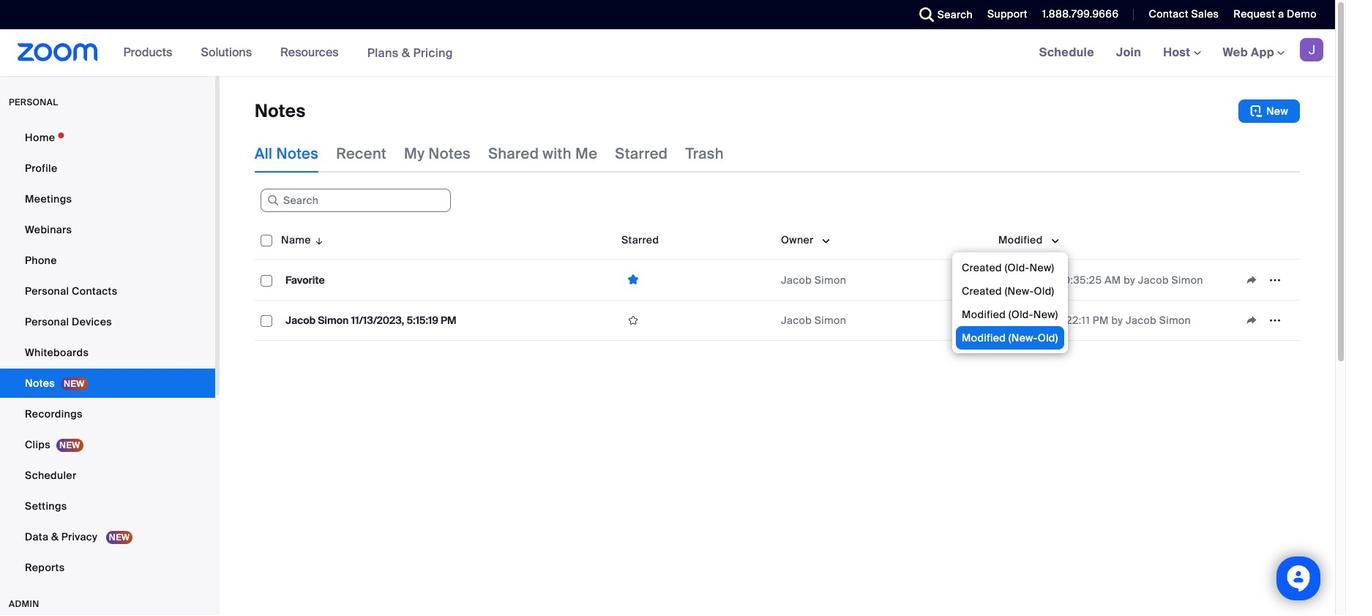 Task type: vqa. For each thing, say whether or not it's contained in the screenshot.
zoom logo
yes



Task type: describe. For each thing, give the bounding box(es) containing it.
starred inside tabs of all notes page tab list
[[615, 144, 668, 163]]

recordings link
[[0, 400, 215, 429]]

resources
[[280, 45, 339, 60]]

join
[[1116, 45, 1141, 60]]

notes link
[[0, 369, 215, 398]]

share image for 12/12/2023, 10:35:25 am by jacob simon
[[1240, 273, 1263, 287]]

meetings link
[[0, 184, 215, 214]]

12/12/2023, 10:35:25 am by jacob simon
[[998, 273, 1203, 287]]

old) for modified (new-old)
[[1038, 332, 1058, 345]]

new button
[[1239, 100, 1300, 123]]

solutions button
[[201, 29, 258, 76]]

settings
[[25, 500, 67, 513]]

contact sales
[[1149, 7, 1219, 20]]

jacob inside button
[[285, 314, 316, 327]]

owner
[[781, 234, 814, 247]]

new) for created (old-new)
[[1030, 261, 1054, 275]]

me
[[575, 144, 598, 163]]

admin
[[9, 599, 39, 611]]

data
[[25, 531, 48, 544]]

webinars link
[[0, 215, 215, 244]]

data & privacy
[[25, 531, 100, 544]]

application for 11/13/2023, 5:22:11 pm by jacob simon
[[1240, 310, 1294, 332]]

jacob simon 11/13/2023, 5:15:19 pm button
[[281, 311, 461, 330]]

2 pm from the left
[[1093, 314, 1109, 327]]

webinars
[[25, 223, 72, 236]]

new
[[1266, 105, 1288, 118]]

web app button
[[1223, 45, 1285, 60]]

(new- for created
[[1005, 285, 1034, 298]]

search button
[[908, 0, 977, 29]]

reports
[[25, 561, 65, 575]]

1 vertical spatial starred
[[621, 234, 659, 247]]

jacob simon for 11/13/2023,
[[781, 314, 846, 327]]

share image for 11/13/2023, 5:22:11 pm by jacob simon
[[1240, 314, 1263, 327]]

contact
[[1149, 7, 1189, 20]]

join link
[[1105, 29, 1152, 76]]

favorite starred image
[[621, 273, 645, 287]]

modified for modified (new-old)
[[962, 332, 1006, 345]]

all
[[255, 144, 273, 163]]

tabs of all notes page tab list
[[255, 135, 724, 173]]

scheduler
[[25, 469, 76, 482]]

modified (new-old)
[[962, 332, 1058, 345]]

5:15:19
[[407, 314, 438, 327]]

personal contacts
[[25, 285, 117, 298]]

5:22:11
[[1057, 314, 1090, 327]]

created (old-new)
[[962, 261, 1054, 275]]

support
[[988, 7, 1028, 20]]

a
[[1278, 7, 1284, 20]]

pm inside button
[[441, 314, 456, 327]]

profile picture image
[[1300, 38, 1324, 61]]

personal devices
[[25, 316, 112, 329]]

web
[[1223, 45, 1248, 60]]

notes right all
[[276, 144, 319, 163]]

whiteboards link
[[0, 338, 215, 367]]

shared with me
[[488, 144, 598, 163]]

my
[[404, 144, 425, 163]]

scheduler link
[[0, 461, 215, 490]]

reports link
[[0, 553, 215, 583]]

devices
[[72, 316, 112, 329]]

application containing name
[[255, 221, 1311, 352]]

modified for modified (old-new)
[[962, 308, 1006, 321]]

(old- for modified
[[1009, 308, 1034, 321]]

products
[[123, 45, 172, 60]]

recordings
[[25, 408, 83, 421]]

resources button
[[280, 29, 345, 76]]

host
[[1163, 45, 1194, 60]]

all notes
[[255, 144, 319, 163]]

simon inside "jacob simon 11/13/2023, 5:15:19 pm" button
[[318, 314, 349, 327]]

contacts
[[72, 285, 117, 298]]

personal for personal contacts
[[25, 285, 69, 298]]

my notes
[[404, 144, 471, 163]]

by for am
[[1124, 273, 1135, 287]]

old) for created (new-old)
[[1034, 285, 1054, 298]]

app
[[1251, 45, 1274, 60]]

(old- for created
[[1005, 261, 1030, 275]]

plans & pricing
[[367, 45, 453, 60]]

clips link
[[0, 430, 215, 460]]

settings link
[[0, 492, 215, 521]]

privacy
[[61, 531, 97, 544]]

clips
[[25, 438, 50, 452]]

more options for jacob simon 11/13/2023, 5:15:19 pm image
[[1263, 314, 1287, 327]]



Task type: locate. For each thing, give the bounding box(es) containing it.
recent
[[336, 144, 387, 163]]

0 horizontal spatial 11/13/2023,
[[351, 314, 404, 327]]

modified (old-new)
[[962, 308, 1058, 321]]

(old- up created (new-old)
[[1005, 261, 1030, 275]]

created for created (old-new)
[[962, 261, 1002, 275]]

1 share image from the top
[[1240, 273, 1263, 287]]

1 horizontal spatial 11/13/2023,
[[998, 314, 1054, 327]]

1 horizontal spatial &
[[402, 45, 410, 60]]

personal for personal devices
[[25, 316, 69, 329]]

0 horizontal spatial pm
[[441, 314, 456, 327]]

personal devices link
[[0, 307, 215, 337]]

share image
[[1240, 273, 1263, 287], [1240, 314, 1263, 327]]

trash
[[685, 144, 724, 163]]

created up created (new-old)
[[962, 261, 1002, 275]]

0 vertical spatial new)
[[1030, 261, 1054, 275]]

0 vertical spatial starred
[[615, 144, 668, 163]]

1 vertical spatial by
[[1112, 314, 1123, 327]]

2 vertical spatial modified
[[962, 332, 1006, 345]]

personal
[[9, 97, 58, 108]]

application for 12/12/2023, 10:35:25 am by jacob simon
[[1240, 269, 1294, 291]]

0 horizontal spatial &
[[51, 531, 59, 544]]

0 vertical spatial (old-
[[1005, 261, 1030, 275]]

modified
[[998, 234, 1043, 247], [962, 308, 1006, 321], [962, 332, 1006, 345]]

arrow down image
[[311, 231, 325, 249]]

pm right 5:15:19
[[441, 314, 456, 327]]

application
[[255, 221, 1311, 352], [1240, 269, 1294, 291], [1240, 310, 1294, 332]]

(new- for modified
[[1009, 332, 1038, 345]]

notes inside personal menu menu
[[25, 377, 55, 390]]

starred
[[615, 144, 668, 163], [621, 234, 659, 247]]

meetings
[[25, 193, 72, 206]]

0 vertical spatial &
[[402, 45, 410, 60]]

11/13/2023, 5:22:11 pm by jacob simon
[[998, 314, 1191, 327]]

0 vertical spatial share image
[[1240, 273, 1263, 287]]

notes
[[255, 100, 306, 122], [276, 144, 319, 163], [428, 144, 471, 163], [25, 377, 55, 390]]

pricing
[[413, 45, 453, 60]]

1 vertical spatial &
[[51, 531, 59, 544]]

(new- up modified (old-new)
[[1005, 285, 1034, 298]]

demo
[[1287, 7, 1317, 20]]

(old- up modified (new-old)
[[1009, 308, 1034, 321]]

11/13/2023, inside button
[[351, 314, 404, 327]]

new)
[[1030, 261, 1054, 275], [1033, 308, 1058, 321]]

modified down created (new-old)
[[962, 308, 1006, 321]]

2 11/13/2023, from the left
[[998, 314, 1054, 327]]

with
[[543, 144, 572, 163]]

& inside personal menu menu
[[51, 531, 59, 544]]

modified up created (old-new) on the right top
[[998, 234, 1043, 247]]

0 horizontal spatial by
[[1112, 314, 1123, 327]]

& for pricing
[[402, 45, 410, 60]]

home
[[25, 131, 55, 144]]

zoom logo image
[[18, 43, 98, 61]]

11/13/2023, left 5:15:19
[[351, 314, 404, 327]]

starred up favorite starred icon
[[621, 234, 659, 247]]

profile
[[25, 162, 57, 175]]

home link
[[0, 123, 215, 152]]

notes up recordings on the bottom of page
[[25, 377, 55, 390]]

favorite button
[[281, 270, 329, 290]]

modified inside application
[[998, 234, 1043, 247]]

(new-
[[1005, 285, 1034, 298], [1009, 332, 1038, 345]]

jacob simon
[[781, 273, 846, 287], [781, 314, 846, 327]]

pm right 5:22:11
[[1093, 314, 1109, 327]]

1 vertical spatial modified
[[962, 308, 1006, 321]]

12/12/2023,
[[998, 273, 1057, 287]]

menu
[[952, 253, 1068, 354]]

created (new-old)
[[962, 285, 1054, 298]]

by right am at the top of the page
[[1124, 273, 1135, 287]]

notes right my
[[428, 144, 471, 163]]

1 vertical spatial (old-
[[1009, 308, 1034, 321]]

plans
[[367, 45, 399, 60]]

name
[[281, 234, 311, 247]]

2 created from the top
[[962, 285, 1002, 298]]

1 vertical spatial created
[[962, 285, 1002, 298]]

& right plans
[[402, 45, 410, 60]]

menu containing created (old-new)
[[952, 253, 1068, 354]]

more options for favorite image
[[1263, 273, 1287, 287]]

(new- down modified (old-new)
[[1009, 332, 1038, 345]]

0 vertical spatial personal
[[25, 285, 69, 298]]

banner containing products
[[0, 29, 1335, 77]]

share image down the more options for favorite image
[[1240, 314, 1263, 327]]

products button
[[123, 29, 179, 76]]

jacob simon for 12/12/2023,
[[781, 273, 846, 287]]

whiteboards
[[25, 346, 89, 359]]

host button
[[1163, 45, 1201, 60]]

request a demo link
[[1223, 0, 1335, 29], [1234, 7, 1317, 20]]

created for created (new-old)
[[962, 285, 1002, 298]]

old) down 5:22:11
[[1038, 332, 1058, 345]]

0 vertical spatial modified
[[998, 234, 1043, 247]]

favorite
[[285, 273, 325, 287]]

personal down phone
[[25, 285, 69, 298]]

1 vertical spatial personal
[[25, 316, 69, 329]]

& right data
[[51, 531, 59, 544]]

starred right "me"
[[615, 144, 668, 163]]

by down am at the top of the page
[[1112, 314, 1123, 327]]

meetings navigation
[[1028, 29, 1335, 77]]

jacob simon 11/13/2023, 5:15:19 pm
[[285, 314, 456, 327]]

support link
[[977, 0, 1031, 29], [988, 7, 1028, 20]]

&
[[402, 45, 410, 60], [51, 531, 59, 544]]

2 personal from the top
[[25, 316, 69, 329]]

phone link
[[0, 246, 215, 275]]

modified for modified
[[998, 234, 1043, 247]]

1 vertical spatial jacob simon
[[781, 314, 846, 327]]

0 vertical spatial (new-
[[1005, 285, 1034, 298]]

0 vertical spatial by
[[1124, 273, 1135, 287]]

1 created from the top
[[962, 261, 1002, 275]]

0 vertical spatial created
[[962, 261, 1002, 275]]

phone
[[25, 254, 57, 267]]

personal contacts link
[[0, 277, 215, 306]]

new) left 10:35:25
[[1030, 261, 1054, 275]]

old) left 10:35:25
[[1034, 285, 1054, 298]]

shared
[[488, 144, 539, 163]]

data & privacy link
[[0, 523, 215, 552]]

10:35:25
[[1059, 273, 1102, 287]]

personal
[[25, 285, 69, 298], [25, 316, 69, 329]]

notes up the 'all notes' on the top left
[[255, 100, 306, 122]]

2 jacob simon from the top
[[781, 314, 846, 327]]

personal menu menu
[[0, 123, 215, 584]]

request
[[1234, 7, 1275, 20]]

created down created (old-new) on the right top
[[962, 285, 1002, 298]]

search
[[938, 8, 973, 21]]

product information navigation
[[112, 29, 464, 77]]

profile link
[[0, 154, 215, 183]]

new) down 12/12/2023,
[[1033, 308, 1058, 321]]

1 personal from the top
[[25, 285, 69, 298]]

1 vertical spatial old)
[[1038, 332, 1058, 345]]

contact sales link
[[1138, 0, 1223, 29], [1149, 7, 1219, 20]]

1 jacob simon from the top
[[781, 273, 846, 287]]

by
[[1124, 273, 1135, 287], [1112, 314, 1123, 327]]

modified down modified (old-new)
[[962, 332, 1006, 345]]

old)
[[1034, 285, 1054, 298], [1038, 332, 1058, 345]]

1 vertical spatial new)
[[1033, 308, 1058, 321]]

solutions
[[201, 45, 252, 60]]

1 horizontal spatial by
[[1124, 273, 1135, 287]]

1 vertical spatial share image
[[1240, 314, 1263, 327]]

pm
[[441, 314, 456, 327], [1093, 314, 1109, 327]]

0 vertical spatial old)
[[1034, 285, 1054, 298]]

1.888.799.9666 button
[[1031, 0, 1123, 29], [1042, 7, 1119, 20]]

1 vertical spatial (new-
[[1009, 332, 1038, 345]]

1 11/13/2023, from the left
[[351, 314, 404, 327]]

11/13/2023, up modified (new-old)
[[998, 314, 1054, 327]]

personal up whiteboards
[[25, 316, 69, 329]]

request a demo
[[1234, 7, 1317, 20]]

new) for modified (old-new)
[[1033, 308, 1058, 321]]

created
[[962, 261, 1002, 275], [962, 285, 1002, 298]]

jacob simon 11/13/2023, 5:15:19 pm unstarred image
[[621, 314, 645, 327]]

0 vertical spatial jacob simon
[[781, 273, 846, 287]]

(old-
[[1005, 261, 1030, 275], [1009, 308, 1034, 321]]

1.888.799.9666
[[1042, 7, 1119, 20]]

schedule
[[1039, 45, 1094, 60]]

schedule link
[[1028, 29, 1105, 76]]

1 pm from the left
[[441, 314, 456, 327]]

am
[[1105, 273, 1121, 287]]

web app
[[1223, 45, 1274, 60]]

Search text field
[[261, 189, 451, 212]]

share image up more options for jacob simon 11/13/2023, 5:15:19 pm icon at the bottom right of the page
[[1240, 273, 1263, 287]]

1 horizontal spatial pm
[[1093, 314, 1109, 327]]

& inside product information 'navigation'
[[402, 45, 410, 60]]

& for privacy
[[51, 531, 59, 544]]

plans & pricing link
[[367, 45, 453, 60], [367, 45, 453, 60]]

2 share image from the top
[[1240, 314, 1263, 327]]

banner
[[0, 29, 1335, 77]]

by for pm
[[1112, 314, 1123, 327]]

sales
[[1191, 7, 1219, 20]]



